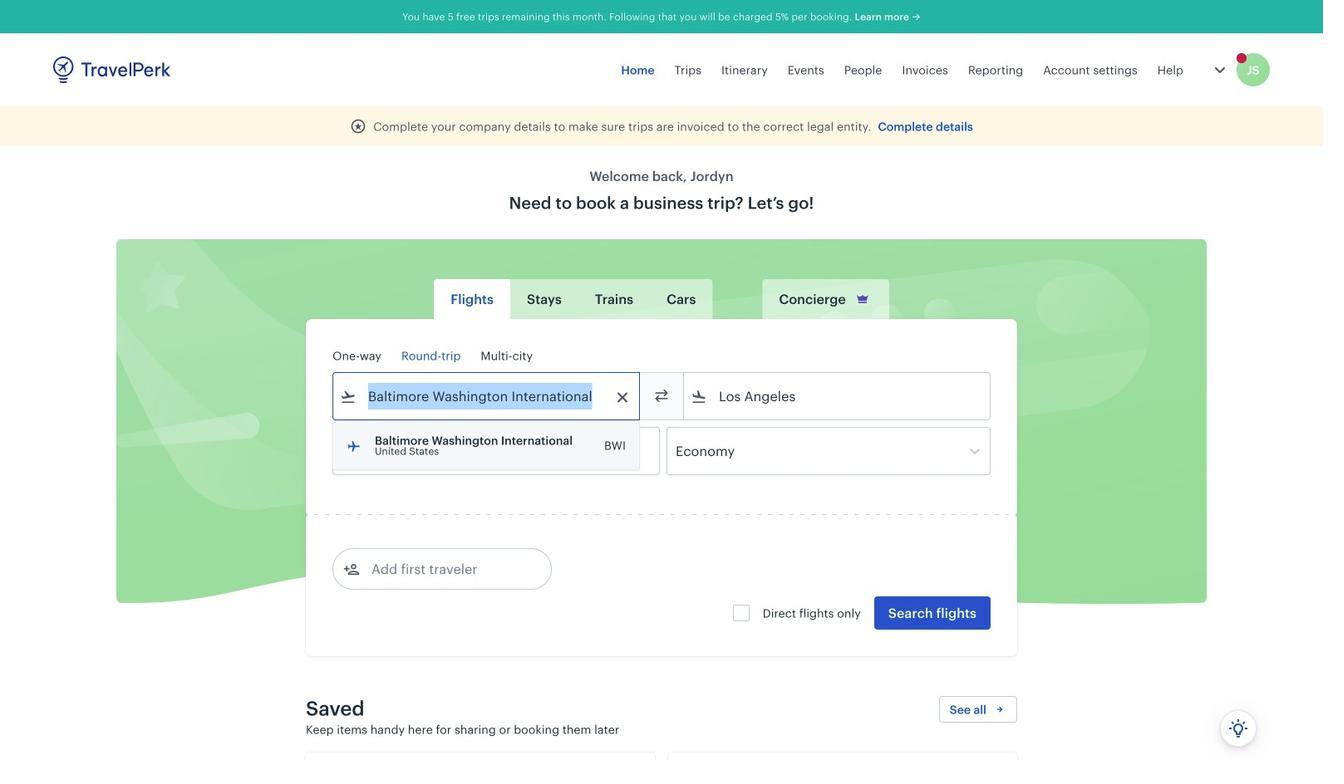 Task type: describe. For each thing, give the bounding box(es) containing it.
To search field
[[708, 383, 969, 410]]



Task type: vqa. For each thing, say whether or not it's contained in the screenshot.
DEPART TEXT FIELD
yes



Task type: locate. For each thing, give the bounding box(es) containing it.
Add first traveler search field
[[360, 556, 533, 583]]

Return text field
[[455, 428, 542, 475]]

Depart text field
[[357, 428, 443, 475]]

From search field
[[357, 383, 618, 410]]



